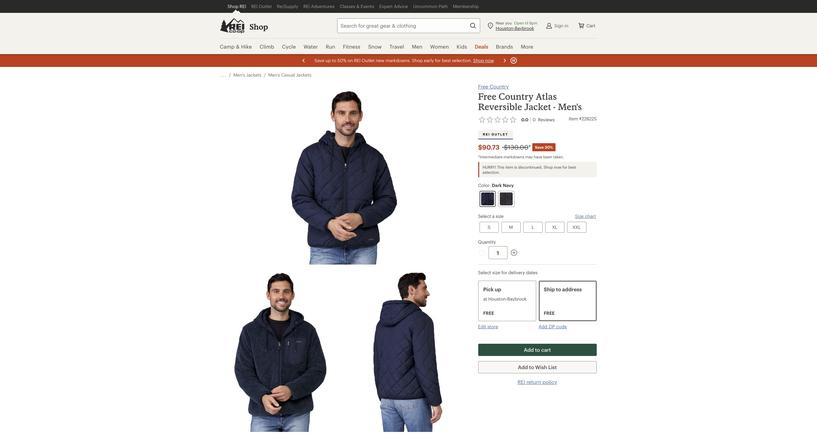 Task type: describe. For each thing, give the bounding box(es) containing it.
ship
[[544, 286, 555, 292]]

30%
[[545, 145, 553, 150]]

this
[[497, 165, 504, 169]]

0 horizontal spatial men's
[[233, 72, 245, 78]]

more button
[[517, 39, 537, 55]]

deals
[[475, 43, 488, 50]]

atlas
[[536, 91, 557, 102]]

1 vertical spatial country
[[499, 91, 534, 102]]

now inside hurry! this item is discontinued. shop now for best selection.
[[554, 165, 562, 169]]

men's jackets link
[[233, 72, 261, 78]]

near
[[496, 20, 504, 25]]

add zip code
[[539, 324, 567, 329]]

rei adventures
[[303, 4, 335, 9]]

item #228225
[[569, 116, 597, 121]]

xl button
[[545, 222, 564, 233]]

2 free from the top
[[478, 91, 497, 102]]

sign in link
[[543, 19, 571, 32]]

climb button
[[256, 39, 278, 55]]

s
[[488, 224, 490, 230]]

to inside promotional messages marquee
[[332, 58, 336, 63]]

color: jet black image
[[500, 193, 513, 205]]

on
[[347, 58, 353, 63]]

50%
[[337, 58, 346, 63]]

cart link
[[574, 18, 599, 33]]

shop rei link
[[225, 0, 249, 13]]

free country free country atlas reversible jacket - men's
[[478, 83, 582, 112]]

til
[[525, 20, 528, 25]]

shop link
[[249, 22, 268, 32]]

re/supply
[[277, 4, 298, 9]]

classes & events link
[[337, 0, 377, 13]]

outlet inside shop banner
[[259, 4, 272, 9]]

hike
[[241, 43, 252, 50]]

list
[[548, 364, 557, 370]]

shop inside 'link'
[[228, 4, 238, 9]]

policy
[[543, 379, 557, 385]]

promotional messages marquee
[[0, 54, 817, 67]]

for inside promotional messages marquee
[[435, 58, 441, 63]]

size chart button
[[575, 214, 596, 219]]

zip
[[548, 324, 555, 329]]

women
[[430, 43, 449, 50]]

open
[[514, 20, 524, 25]]

uncommon path
[[413, 4, 448, 9]]

add to wish list button
[[478, 361, 597, 374]]

membership link
[[450, 0, 481, 13]]

Search for great gear & clothing text field
[[337, 18, 480, 33]]

color: dark navy image
[[481, 193, 494, 205]]

m
[[509, 224, 513, 230]]

women button
[[426, 39, 453, 55]]

in
[[565, 23, 568, 28]]

ship to address
[[544, 286, 582, 292]]

travel button
[[386, 39, 408, 55]]

size
[[575, 214, 584, 219]]

& for classes
[[356, 4, 359, 9]]

uncommon path link
[[411, 0, 450, 13]]

classes & events
[[340, 4, 374, 9]]

reviews
[[538, 117, 555, 122]]

*intermediate
[[478, 155, 503, 159]]

shop rei
[[228, 4, 246, 9]]

address
[[562, 286, 582, 292]]

up for save
[[325, 58, 331, 63]]

0 vertical spatial size
[[496, 214, 504, 219]]

reversible
[[478, 101, 522, 112]]

best inside hurry! this item is discontinued. shop now for best selection.
[[568, 165, 576, 169]]

0
[[533, 117, 536, 122]]

men
[[412, 43, 422, 50]]

wish
[[535, 364, 547, 370]]

1 vertical spatial houston-
[[488, 296, 507, 302]]

up for pick
[[495, 286, 501, 292]]

rei outlet button
[[478, 130, 513, 139]]

add to cart
[[524, 347, 551, 353]]

select for select size for delivery dates
[[478, 270, 491, 275]]

1 horizontal spatial men's
[[268, 72, 280, 78]]

fitness button
[[339, 39, 364, 55]]

brands button
[[492, 39, 517, 55]]

travel
[[390, 43, 404, 50]]

color: dark navy
[[478, 183, 514, 188]]

men's inside free country free country atlas reversible jacket - men's
[[558, 101, 582, 112]]

outlet inside popup button
[[492, 133, 508, 136]]

membership
[[453, 4, 479, 9]]

save for save 30%
[[535, 145, 544, 150]]

rei inside the rei return policy button
[[518, 379, 525, 385]]

may
[[525, 155, 533, 159]]

store
[[487, 324, 498, 329]]

rei co-op, go to rei.com home page image
[[220, 18, 244, 33]]

0.0
[[521, 117, 528, 122]]

& for camp
[[236, 43, 240, 50]]

shop banner
[[0, 0, 817, 55]]

rei inside rei adventures link
[[303, 4, 310, 9]]

pick
[[483, 286, 494, 292]]

shop inside hurry! this item is discontinued. shop now for best selection.
[[544, 165, 553, 169]]

rei inside shop rei 'link'
[[240, 4, 246, 9]]

xxl
[[573, 224, 581, 230]]

decrement quantity image
[[478, 249, 486, 257]]

at
[[483, 296, 487, 302]]

add for add zip code
[[539, 324, 547, 329]]

none search field inside shop banner
[[326, 18, 480, 33]]

edit
[[478, 324, 486, 329]]

path
[[439, 4, 448, 9]]

search image
[[469, 22, 477, 29]]

cycle button
[[278, 39, 300, 55]]

rei outlet link
[[249, 0, 274, 13]]

xl
[[552, 224, 557, 230]]

discontinued.
[[518, 165, 543, 169]]

to for ship to address
[[556, 286, 561, 292]]

rei outlet inside shop banner
[[251, 4, 272, 9]]

return
[[526, 379, 541, 385]]

rei co-op, go to rei.com home page link
[[220, 18, 244, 33]]

select size for delivery dates
[[478, 270, 538, 275]]

0 vertical spatial country
[[490, 83, 509, 90]]

1 horizontal spatial for
[[501, 270, 507, 275]]

men button
[[408, 39, 426, 55]]

jacket
[[524, 101, 551, 112]]

1 . from the left
[[220, 72, 222, 78]]

camp
[[220, 43, 235, 50]]

to for add to wish list
[[529, 364, 534, 370]]

selection. inside hurry! this item is discontinued. shop now for best selection.
[[483, 170, 500, 175]]



Task type: vqa. For each thing, say whether or not it's contained in the screenshot.
"rabbit EZ Tee Long-Sleeve T-Shirt - Women's 0" image
no



Task type: locate. For each thing, give the bounding box(es) containing it.
size
[[496, 214, 504, 219], [492, 270, 500, 275]]

0 horizontal spatial outlet
[[259, 4, 272, 9]]

jackets
[[246, 72, 261, 78], [296, 72, 311, 78]]

1 vertical spatial add
[[524, 347, 534, 353]]

-
[[553, 101, 556, 112]]

markdowns
[[504, 155, 524, 159]]

1 horizontal spatial now
[[554, 165, 562, 169]]

0 vertical spatial now
[[485, 58, 494, 63]]

up right pick
[[495, 286, 501, 292]]

rei return policy button
[[518, 379, 557, 386]]

for right early
[[435, 58, 441, 63]]

*
[[528, 143, 531, 151]]

1 horizontal spatial selection.
[[483, 170, 500, 175]]

l button
[[523, 222, 543, 233]]

shop
[[228, 4, 238, 9], [249, 22, 268, 31], [412, 58, 423, 63], [473, 58, 484, 63], [544, 165, 553, 169]]

select for select a size
[[478, 214, 491, 219]]

2 / from the left
[[264, 72, 266, 78]]

2 jackets from the left
[[296, 72, 311, 78]]

save up to 50% on rei outlet new markdowns. shop early for best selection. shop now
[[314, 58, 494, 63]]

None number field
[[488, 246, 507, 259]]

1 vertical spatial select
[[478, 270, 491, 275]]

1 vertical spatial best
[[568, 165, 576, 169]]

run button
[[322, 39, 339, 55]]

add inside the add zip code button
[[539, 324, 547, 329]]

men's up 'item' in the top right of the page
[[558, 101, 582, 112]]

rei return policy
[[518, 379, 557, 385]]

free down free country link
[[478, 91, 497, 102]]

shop left early
[[412, 58, 423, 63]]

camp & hike button
[[220, 39, 256, 55]]

to for add to cart
[[535, 347, 540, 353]]

near you open til 8pm houston-baybrook
[[496, 20, 537, 31]]

add left cart
[[524, 347, 534, 353]]

1 horizontal spatial rei outlet
[[483, 133, 508, 136]]

1 select from the top
[[478, 214, 491, 219]]

0 vertical spatial rei outlet
[[251, 4, 272, 9]]

rei inside promotional messages marquee
[[354, 58, 360, 63]]

cart
[[541, 347, 551, 353]]

men's right . . . dropdown button
[[233, 72, 245, 78]]

shop up 'rei co-op, go to rei.com home page' link
[[228, 4, 238, 9]]

water button
[[300, 39, 322, 55]]

quantity
[[478, 239, 496, 245]]

adventures
[[311, 4, 335, 9]]

$130.00
[[504, 143, 528, 151]]

2 horizontal spatial .
[[225, 72, 226, 78]]

now inside promotional messages marquee
[[485, 58, 494, 63]]

country up reversible
[[490, 83, 509, 90]]

1 horizontal spatial outlet
[[362, 58, 374, 63]]

1 vertical spatial size
[[492, 270, 500, 275]]

1 horizontal spatial &
[[356, 4, 359, 9]]

item
[[569, 116, 578, 121]]

rei right 'on'
[[354, 58, 360, 63]]

to left wish
[[529, 364, 534, 370]]

0 vertical spatial &
[[356, 4, 359, 9]]

selection. down hurry!
[[483, 170, 500, 175]]

been
[[543, 155, 552, 159]]

add
[[539, 324, 547, 329], [524, 347, 534, 353], [518, 364, 528, 370]]

1 horizontal spatial save
[[535, 145, 544, 150]]

0 horizontal spatial save
[[314, 58, 324, 63]]

xxl button
[[567, 222, 586, 233]]

add left zip
[[539, 324, 547, 329]]

rei up "$90.73"
[[483, 133, 490, 136]]

1 horizontal spatial .
[[223, 72, 224, 78]]

& left events
[[356, 4, 359, 9]]

2 . from the left
[[223, 72, 224, 78]]

select a size
[[478, 214, 504, 219]]

early
[[424, 58, 434, 63]]

to left cart
[[535, 347, 540, 353]]

previous message image
[[300, 57, 307, 64]]

sign
[[554, 23, 564, 28]]

0 vertical spatial for
[[435, 58, 441, 63]]

1 free from the left
[[483, 310, 494, 316]]

events
[[361, 4, 374, 9]]

1 free from the top
[[478, 83, 488, 90]]

0 vertical spatial baybrook
[[515, 25, 534, 31]]

0 horizontal spatial jackets
[[246, 72, 261, 78]]

navy
[[503, 183, 514, 188]]

pause banner message scrolling image
[[510, 57, 517, 64]]

0 horizontal spatial .
[[220, 72, 222, 78]]

None search field
[[326, 18, 480, 33]]

next message image
[[501, 57, 508, 64]]

2 horizontal spatial men's
[[558, 101, 582, 112]]

water
[[304, 43, 318, 50]]

size up pick up at the bottom of the page
[[492, 270, 500, 275]]

rei inside rei outlet popup button
[[483, 133, 490, 136]]

hurry!
[[483, 165, 496, 169]]

outlet up $90.73 $130.00 *
[[492, 133, 508, 136]]

rei outlet up shop link
[[251, 4, 272, 9]]

up inside promotional messages marquee
[[325, 58, 331, 63]]

0 vertical spatial add
[[539, 324, 547, 329]]

& inside dropdown button
[[236, 43, 240, 50]]

1 / from the left
[[229, 72, 231, 78]]

0 vertical spatial up
[[325, 58, 331, 63]]

dark
[[492, 183, 502, 188]]

outlet left new
[[362, 58, 374, 63]]

. . . / men's jackets / men's casual jackets
[[220, 72, 311, 78]]

0 vertical spatial selection.
[[452, 58, 472, 63]]

$90.73 $130.00 *
[[478, 143, 531, 151]]

rei left adventures
[[303, 4, 310, 9]]

0 horizontal spatial selection.
[[452, 58, 472, 63]]

shop down been
[[544, 165, 553, 169]]

rei
[[240, 4, 246, 9], [251, 4, 258, 9], [303, 4, 310, 9], [354, 58, 360, 63], [483, 133, 490, 136], [518, 379, 525, 385]]

0 vertical spatial outlet
[[259, 4, 272, 9]]

deals button
[[471, 39, 492, 55]]

snow button
[[364, 39, 386, 55]]

1 horizontal spatial up
[[495, 286, 501, 292]]

1 vertical spatial outlet
[[362, 58, 374, 63]]

you
[[505, 20, 512, 25]]

selection. inside promotional messages marquee
[[452, 58, 472, 63]]

0 vertical spatial select
[[478, 214, 491, 219]]

add inside add to cart popup button
[[524, 347, 534, 353]]

2 free from the left
[[544, 310, 555, 316]]

save right previous message icon
[[314, 58, 324, 63]]

1 horizontal spatial /
[[264, 72, 266, 78]]

1 horizontal spatial jackets
[[296, 72, 311, 78]]

add for add to cart
[[524, 347, 534, 353]]

expert
[[379, 4, 393, 9]]

fitness
[[343, 43, 360, 50]]

outlet up shop link
[[259, 4, 272, 9]]

houston- down you
[[496, 25, 515, 31]]

2 vertical spatial outlet
[[492, 133, 508, 136]]

rei outlet up "$90.73"
[[483, 133, 508, 136]]

now
[[485, 58, 494, 63], [554, 165, 562, 169]]

size chart
[[575, 214, 596, 219]]

select a size element
[[478, 214, 597, 234]]

men's
[[233, 72, 245, 78], [268, 72, 280, 78], [558, 101, 582, 112]]

None field
[[337, 18, 480, 33]]

have
[[534, 155, 542, 159]]

0 vertical spatial free
[[478, 83, 488, 90]]

add to wish list
[[518, 364, 557, 370]]

1 vertical spatial selection.
[[483, 170, 500, 175]]

houston- down pick up at the bottom of the page
[[488, 296, 507, 302]]

best inside promotional messages marquee
[[442, 58, 451, 63]]

uncommon
[[413, 4, 437, 9]]

0 horizontal spatial rei outlet
[[251, 4, 272, 9]]

& left hike
[[236, 43, 240, 50]]

1 vertical spatial up
[[495, 286, 501, 292]]

l
[[532, 224, 534, 230]]

/ right . . . dropdown button
[[229, 72, 231, 78]]

to left 50% on the top left of page
[[332, 58, 336, 63]]

0 vertical spatial houston-
[[496, 25, 515, 31]]

shop down deals dropdown button
[[473, 58, 484, 63]]

free up edit store
[[483, 310, 494, 316]]

1 vertical spatial &
[[236, 43, 240, 50]]

0 horizontal spatial for
[[435, 58, 441, 63]]

add left wish
[[518, 364, 528, 370]]

0 horizontal spatial up
[[325, 58, 331, 63]]

to inside button
[[529, 364, 534, 370]]

0 horizontal spatial free
[[483, 310, 494, 316]]

save for save up to 50% on rei outlet new markdowns. shop early for best selection. shop now
[[314, 58, 324, 63]]

sign in
[[554, 23, 568, 28]]

for inside hurry! this item is discontinued. shop now for best selection.
[[563, 165, 567, 169]]

increment quantity image
[[510, 249, 518, 257]]

s button
[[479, 222, 499, 233]]

rei right shop rei
[[251, 4, 258, 9]]

expert advice
[[379, 4, 408, 9]]

advice
[[394, 4, 408, 9]]

select left a
[[478, 214, 491, 219]]

outlet inside promotional messages marquee
[[362, 58, 374, 63]]

jackets down hike
[[246, 72, 261, 78]]

baybrook down the delivery at the bottom
[[507, 296, 527, 302]]

kids button
[[453, 39, 471, 55]]

save 30%
[[535, 145, 553, 150]]

#228225
[[579, 116, 597, 121]]

/ right men's jackets 'link'
[[264, 72, 266, 78]]

for left the delivery at the bottom
[[501, 270, 507, 275]]

1 vertical spatial for
[[563, 165, 567, 169]]

0 vertical spatial save
[[314, 58, 324, 63]]

2 horizontal spatial for
[[563, 165, 567, 169]]

2 vertical spatial for
[[501, 270, 507, 275]]

now down taken.
[[554, 165, 562, 169]]

to right ship
[[556, 286, 561, 292]]

rei left return at the bottom right of page
[[518, 379, 525, 385]]

1 jackets from the left
[[246, 72, 261, 78]]

free up reversible
[[478, 83, 488, 90]]

0 horizontal spatial /
[[229, 72, 231, 78]]

classes
[[340, 4, 355, 9]]

1 vertical spatial baybrook
[[507, 296, 527, 302]]

rei outlet
[[251, 4, 272, 9], [483, 133, 508, 136]]

none field inside shop banner
[[337, 18, 480, 33]]

select
[[478, 214, 491, 219], [478, 270, 491, 275]]

to
[[332, 58, 336, 63], [556, 286, 561, 292], [535, 347, 540, 353], [529, 364, 534, 370]]

re/supply link
[[274, 0, 301, 13]]

1 vertical spatial free
[[478, 91, 497, 102]]

1 horizontal spatial free
[[544, 310, 555, 316]]

0 vertical spatial best
[[442, 58, 451, 63]]

country down free country link
[[499, 91, 534, 102]]

save left the 30%
[[535, 145, 544, 150]]

rei left rei outlet link
[[240, 4, 246, 9]]

/
[[229, 72, 231, 78], [264, 72, 266, 78]]

2 horizontal spatial outlet
[[492, 133, 508, 136]]

3 . from the left
[[225, 72, 226, 78]]

for down taken.
[[563, 165, 567, 169]]

to inside popup button
[[535, 347, 540, 353]]

edit store
[[478, 324, 498, 329]]

select up pick
[[478, 270, 491, 275]]

baybrook down til
[[515, 25, 534, 31]]

0 reviews
[[533, 117, 555, 122]]

houston- inside near you open til 8pm houston-baybrook
[[496, 25, 515, 31]]

jackets down previous message icon
[[296, 72, 311, 78]]

2 select from the top
[[478, 270, 491, 275]]

1 vertical spatial now
[[554, 165, 562, 169]]

at houston-baybrook
[[483, 296, 527, 302]]

0 horizontal spatial &
[[236, 43, 240, 50]]

free
[[478, 83, 488, 90], [478, 91, 497, 102]]

add zip code button
[[539, 324, 567, 330]]

new
[[376, 58, 384, 63]]

selection. down the kids dropdown button
[[452, 58, 472, 63]]

rei adventures link
[[301, 0, 337, 13]]

add to cart button
[[478, 344, 597, 356]]

1 vertical spatial rei outlet
[[483, 133, 508, 136]]

free country link
[[478, 83, 509, 90]]

code
[[556, 324, 567, 329]]

add inside the add to wish list button
[[518, 364, 528, 370]]

0 horizontal spatial now
[[485, 58, 494, 63]]

save inside promotional messages marquee
[[314, 58, 324, 63]]

1 horizontal spatial best
[[568, 165, 576, 169]]

best
[[442, 58, 451, 63], [568, 165, 576, 169]]

rei outlet inside popup button
[[483, 133, 508, 136]]

0 horizontal spatial best
[[442, 58, 451, 63]]

camp & hike
[[220, 43, 252, 50]]

free up zip
[[544, 310, 555, 316]]

2 vertical spatial add
[[518, 364, 528, 370]]

now left next message "image" at the right top
[[485, 58, 494, 63]]

taken.
[[553, 155, 564, 159]]

baybrook inside near you open til 8pm houston-baybrook
[[515, 25, 534, 31]]

men's left casual
[[268, 72, 280, 78]]

1 vertical spatial save
[[535, 145, 544, 150]]

up left 50% on the top left of page
[[325, 58, 331, 63]]

add for add to wish list
[[518, 364, 528, 370]]

size right a
[[496, 214, 504, 219]]

rei inside rei outlet link
[[251, 4, 258, 9]]

shop down rei outlet link
[[249, 22, 268, 31]]

m button
[[501, 222, 521, 233]]



